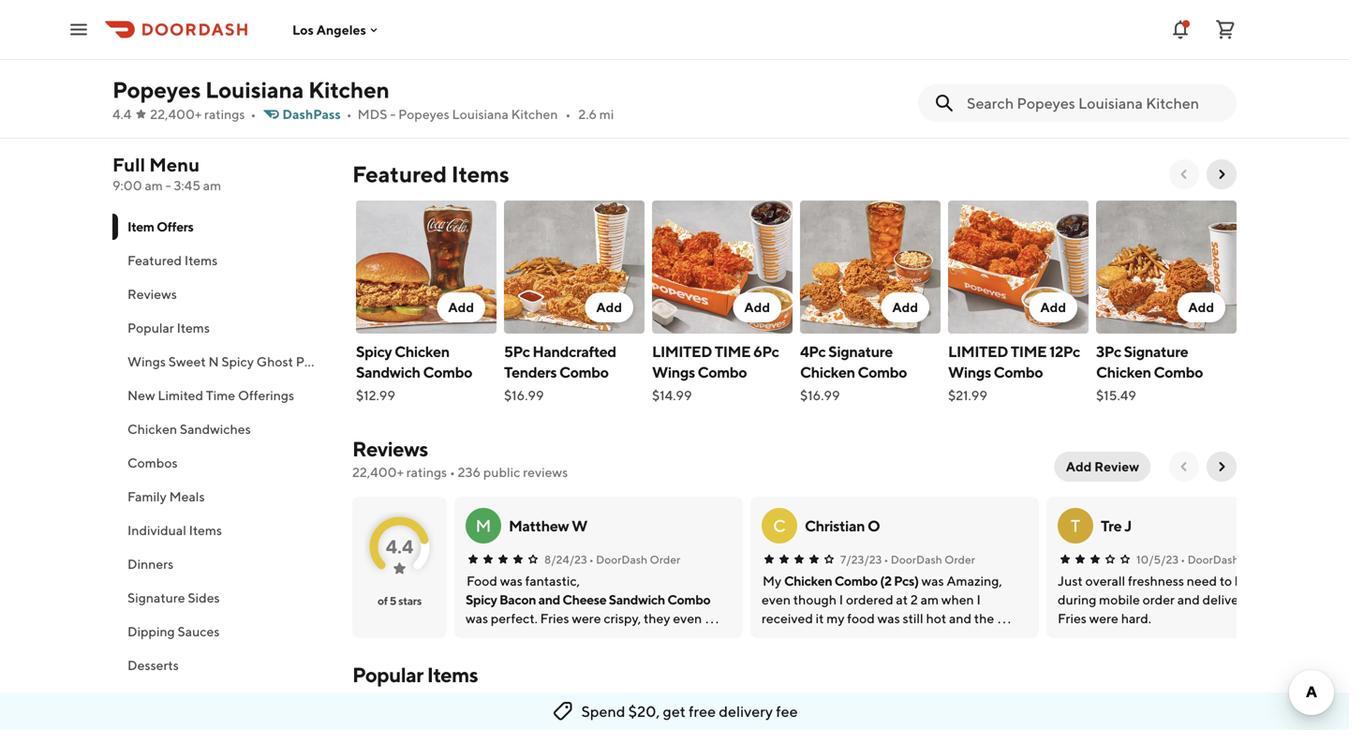 Task type: locate. For each thing, give the bounding box(es) containing it.
doordash for c
[[891, 553, 943, 566]]

0 vertical spatial popeyes
[[112, 76, 201, 103]]

1 horizontal spatial popular
[[352, 663, 423, 687]]

featured items down offers on the top
[[127, 253, 218, 268]]

3 • doordash order from the left
[[1181, 553, 1272, 566]]

chicken up the combos
[[127, 421, 177, 437]]

2 order from the left
[[945, 553, 976, 566]]

2 • doordash order from the left
[[884, 553, 976, 566]]

0 horizontal spatial • doordash order
[[589, 553, 681, 566]]

1 vertical spatial sandwich
[[609, 592, 665, 607]]

0 vertical spatial louisiana
[[205, 76, 304, 103]]

0 horizontal spatial featured items
[[127, 253, 218, 268]]

chicken combo (2 pcs) button
[[784, 572, 919, 590]]

1 vertical spatial popular
[[352, 663, 423, 687]]

popular items
[[127, 320, 210, 336]]

1 • doordash order from the left
[[589, 553, 681, 566]]

1 am from the left
[[145, 178, 163, 193]]

angeles
[[317, 22, 366, 37]]

items up sweet
[[177, 320, 210, 336]]

0 vertical spatial -
[[390, 106, 396, 122]]

1 horizontal spatial $16.99
[[800, 388, 840, 403]]

dipping sauces
[[127, 624, 220, 639]]

free
[[406, 90, 432, 106]]

1 vertical spatial 4.4
[[386, 536, 413, 558]]

22,400+ ratings •
[[150, 106, 256, 122]]

reviews inside reviews 22,400+ ratings • 236 public reviews
[[352, 437, 428, 461]]

get
[[663, 702, 686, 720]]

0 horizontal spatial popeyes
[[112, 76, 201, 103]]

am right 9:00
[[145, 178, 163, 193]]

dashpass
[[282, 106, 341, 122]]

spicy
[[356, 343, 392, 360], [222, 354, 254, 369], [466, 592, 497, 607]]

combo inside spicy bacon and cheese sandwich combo button
[[668, 592, 711, 607]]

spicy bacon and cheese sandwich combo button
[[466, 590, 711, 609]]

chicken inside 4pc signature chicken combo $16.99
[[800, 363, 855, 381]]

ratings down popeyes louisiana kitchen
[[204, 106, 245, 122]]

22,400+ down the reviews link at the left of the page
[[352, 464, 404, 480]]

sides
[[188, 590, 220, 605]]

signature inside 4pc signature chicken combo $16.99
[[829, 343, 893, 360]]

1 vertical spatial louisiana
[[452, 106, 509, 122]]

doordash for t
[[1188, 553, 1239, 566]]

items inside the popular items the most commonly ordered items and dishes from this store
[[427, 663, 478, 687]]

$16.99 down tenders on the left of page
[[504, 388, 544, 403]]

desserts button
[[112, 649, 330, 682]]

4.4 up full
[[112, 106, 131, 122]]

add button up 12pc
[[1029, 292, 1078, 322]]

wings inside button
[[127, 354, 166, 369]]

0 horizontal spatial limited
[[652, 343, 712, 360]]

kitchen up the mds
[[308, 76, 390, 103]]

items for individual items button
[[189, 522, 222, 538]]

• inside reviews 22,400+ ratings • 236 public reviews
[[450, 464, 455, 480]]

bacon
[[500, 592, 536, 607]]

0 horizontal spatial time
[[715, 343, 751, 360]]

add up 12pc
[[1041, 299, 1067, 315]]

add up 4pc signature chicken combo $16.99 at the right
[[893, 299, 918, 315]]

combo inside 5pc handcrafted tenders combo $16.99
[[560, 363, 609, 381]]

chicken down the 4pc
[[800, 363, 855, 381]]

sauces
[[178, 624, 220, 639]]

wings up the new at the left bottom of the page
[[127, 354, 166, 369]]

chicken down christian
[[784, 573, 833, 589]]

3 order from the left
[[1242, 553, 1272, 566]]

1 horizontal spatial spicy
[[356, 343, 392, 360]]

2 horizontal spatial order
[[1242, 553, 1272, 566]]

0 vertical spatial popular
[[127, 320, 174, 336]]

2 doordash from the left
[[891, 553, 943, 566]]

12pc
[[1050, 343, 1080, 360]]

spicy up $12.99
[[356, 343, 392, 360]]

sandwich up $12.99
[[356, 363, 421, 381]]

full menu 9:00 am - 3:45 am
[[112, 154, 221, 193]]

0 horizontal spatial $16.99
[[504, 388, 544, 403]]

new limited time offerings
[[127, 388, 294, 403]]

combo inside chicken combo (2 pcs) button
[[835, 573, 878, 589]]

combo inside 4pc signature chicken combo $16.99
[[858, 363, 907, 381]]

1 vertical spatial and
[[560, 690, 582, 706]]

items down family meals button
[[189, 522, 222, 538]]

c
[[773, 515, 786, 536]]

notification bell image
[[1170, 18, 1192, 41]]

spicy left the bacon
[[466, 592, 497, 607]]

1 horizontal spatial 4.4
[[386, 536, 413, 558]]

0 horizontal spatial doordash
[[596, 553, 648, 566]]

0 vertical spatial and
[[539, 592, 560, 607]]

time left 12pc
[[1011, 343, 1047, 360]]

• doordash order up spicy bacon and cheese sandwich combo
[[589, 553, 681, 566]]

1 vertical spatial 22,400+
[[352, 464, 404, 480]]

doordash up the pcs)
[[891, 553, 943, 566]]

1 vertical spatial reviews
[[352, 437, 428, 461]]

0 horizontal spatial sandwich
[[356, 363, 421, 381]]

popeyes up '22,400+ ratings •'
[[112, 76, 201, 103]]

limited inside the limited time 12pc wings combo $21.99
[[948, 343, 1008, 360]]

5 add button from the left
[[1029, 292, 1078, 322]]

$15.49
[[1097, 388, 1137, 403]]

add button up spicy chicken sandwich combo $12.99
[[437, 292, 485, 322]]

featured down the mds
[[352, 161, 447, 187]]

sandwich inside button
[[609, 592, 665, 607]]

3 add button from the left
[[733, 292, 782, 322]]

add for spicy chicken sandwich combo
[[448, 299, 474, 315]]

0 horizontal spatial louisiana
[[205, 76, 304, 103]]

1 limited from the left
[[652, 343, 712, 360]]

5pc
[[504, 343, 530, 360]]

most
[[378, 690, 407, 706]]

new limited time offerings button
[[112, 379, 330, 412]]

chicken up "$15.49"
[[1097, 363, 1152, 381]]

add button up 4pc signature chicken combo $16.99 at the right
[[881, 292, 930, 322]]

dinners
[[127, 556, 174, 572]]

louisiana
[[205, 76, 304, 103], [452, 106, 509, 122]]

time
[[715, 343, 751, 360], [1011, 343, 1047, 360]]

popular up sweet
[[127, 320, 174, 336]]

open menu image
[[67, 18, 90, 41]]

reviews
[[127, 286, 177, 302], [352, 437, 428, 461]]

spend
[[581, 702, 626, 720]]

louisiana down the deals: free 6pc wings over $15
[[452, 106, 509, 122]]

delivery
[[719, 702, 773, 720]]

reviews inside button
[[127, 286, 177, 302]]

0 vertical spatial sandwich
[[356, 363, 421, 381]]

2 horizontal spatial signature
[[1124, 343, 1189, 360]]

and
[[539, 592, 560, 607], [560, 690, 582, 706]]

signature sides button
[[112, 581, 330, 615]]

4.4
[[112, 106, 131, 122], [386, 536, 413, 558]]

add up spicy chicken sandwich combo $12.99
[[448, 299, 474, 315]]

• doordash order for c
[[884, 553, 976, 566]]

limited up $21.99
[[948, 343, 1008, 360]]

3 doordash from the left
[[1188, 553, 1239, 566]]

4pc signature chicken combo image
[[800, 201, 941, 334]]

time for 12pc
[[1011, 343, 1047, 360]]

spicy inside spicy chicken sandwich combo $12.99
[[356, 343, 392, 360]]

deals: free 6pc wings over $15 button
[[352, 0, 716, 141]]

wings inside the limited time 12pc wings combo $21.99
[[948, 363, 991, 381]]

• doordash order for m
[[589, 553, 681, 566]]

combos button
[[112, 446, 330, 480]]

signature up dipping at bottom
[[127, 590, 185, 605]]

spicy for bacon
[[466, 592, 497, 607]]

add left review
[[1066, 459, 1092, 474]]

chicken up $12.99
[[395, 343, 450, 360]]

featured items
[[352, 161, 510, 187], [127, 253, 218, 268]]

7/23/23
[[841, 553, 882, 566]]

• doordash order right '10/5/23'
[[1181, 553, 1272, 566]]

beverages
[[127, 691, 190, 707]]

1 time from the left
[[715, 343, 751, 360]]

next button of carousel image
[[1215, 167, 1230, 182]]

0 vertical spatial kitchen
[[308, 76, 390, 103]]

individual items button
[[112, 514, 330, 547]]

add for limited time 12pc wings combo
[[1041, 299, 1067, 315]]

1 horizontal spatial am
[[203, 178, 221, 193]]

menu
[[149, 154, 200, 176]]

kitchen down $15
[[511, 106, 558, 122]]

0 vertical spatial ratings
[[204, 106, 245, 122]]

1 horizontal spatial order
[[945, 553, 976, 566]]

4 add button from the left
[[881, 292, 930, 322]]

• doordash order up the pcs)
[[884, 553, 976, 566]]

1 horizontal spatial • doordash order
[[884, 553, 976, 566]]

add for 4pc signature chicken combo
[[893, 299, 918, 315]]

spicy right "n" on the left of the page
[[222, 354, 254, 369]]

combos
[[127, 455, 178, 470]]

add button up 3pc signature chicken combo $15.49
[[1178, 292, 1226, 322]]

sandwich inside spicy chicken sandwich combo $12.99
[[356, 363, 421, 381]]

0 vertical spatial reviews
[[127, 286, 177, 302]]

- inside full menu 9:00 am - 3:45 am
[[166, 178, 171, 193]]

wings inside limited time 6pc wings combo $14.99
[[652, 363, 695, 381]]

spicy inside spicy bacon and cheese sandwich combo button
[[466, 592, 497, 607]]

from
[[625, 690, 653, 706]]

time left 6pc
[[715, 343, 751, 360]]

0 horizontal spatial kitchen
[[308, 76, 390, 103]]

0 items, open order cart image
[[1215, 18, 1237, 41]]

$16.99 for tenders
[[504, 388, 544, 403]]

limited inside limited time 6pc wings combo $14.99
[[652, 343, 712, 360]]

22,400+ inside reviews 22,400+ ratings • 236 public reviews
[[352, 464, 404, 480]]

popular inside the popular items the most commonly ordered items and dishes from this store
[[352, 663, 423, 687]]

1 horizontal spatial sandwich
[[609, 592, 665, 607]]

doordash right '10/5/23'
[[1188, 553, 1239, 566]]

am
[[145, 178, 163, 193], [203, 178, 221, 193]]

meals
[[169, 489, 205, 504]]

signature right 3pc
[[1124, 343, 1189, 360]]

1 horizontal spatial featured items
[[352, 161, 510, 187]]

1 horizontal spatial 22,400+
[[352, 464, 404, 480]]

items inside heading
[[451, 161, 510, 187]]

public
[[483, 464, 521, 480]]

doordash up spicy bacon and cheese sandwich combo
[[596, 553, 648, 566]]

0 horizontal spatial 22,400+
[[150, 106, 202, 122]]

- down deals:
[[390, 106, 396, 122]]

$16.99 inside 4pc signature chicken combo $16.99
[[800, 388, 840, 403]]

$16.99 for chicken
[[800, 388, 840, 403]]

1 horizontal spatial doordash
[[891, 553, 943, 566]]

signature inside 3pc signature chicken combo $15.49
[[1124, 343, 1189, 360]]

wings up $14.99
[[652, 363, 695, 381]]

and right items
[[560, 690, 582, 706]]

add up handcrafted
[[596, 299, 622, 315]]

time inside the limited time 12pc wings combo $21.99
[[1011, 343, 1047, 360]]

add button for limited time 6pc wings combo
[[733, 292, 782, 322]]

wings up mds - popeyes louisiana kitchen • 2.6 mi
[[459, 90, 496, 106]]

chicken sandwiches
[[127, 421, 251, 437]]

chicken inside 3pc signature chicken combo $15.49
[[1097, 363, 1152, 381]]

2.6
[[579, 106, 597, 122]]

signature right the 4pc
[[829, 343, 893, 360]]

add button up handcrafted
[[585, 292, 634, 322]]

over
[[499, 90, 528, 106]]

$12.99
[[356, 388, 395, 403]]

spicy inside wings sweet n spicy ghost pepper button
[[222, 354, 254, 369]]

combo inside spicy chicken sandwich combo $12.99
[[423, 363, 472, 381]]

1 horizontal spatial signature
[[829, 343, 893, 360]]

0 horizontal spatial -
[[166, 178, 171, 193]]

dishes
[[585, 690, 623, 706]]

1 vertical spatial ratings
[[407, 464, 447, 480]]

1 horizontal spatial reviews
[[352, 437, 428, 461]]

featured items down free
[[352, 161, 510, 187]]

am right 3:45 on the top left of page
[[203, 178, 221, 193]]

•
[[251, 106, 256, 122], [347, 106, 352, 122], [566, 106, 571, 122], [450, 464, 455, 480], [589, 553, 594, 566], [884, 553, 889, 566], [1181, 553, 1186, 566]]

limited
[[652, 343, 712, 360], [948, 343, 1008, 360]]

1 horizontal spatial louisiana
[[452, 106, 509, 122]]

0 horizontal spatial featured
[[127, 253, 182, 268]]

2 add button from the left
[[585, 292, 634, 322]]

order for c
[[945, 553, 976, 566]]

time for 6pc
[[715, 343, 751, 360]]

and inside spicy bacon and cheese sandwich combo button
[[539, 592, 560, 607]]

dipping
[[127, 624, 175, 639]]

1 horizontal spatial ratings
[[407, 464, 447, 480]]

wings for 12pc
[[948, 363, 991, 381]]

• right '10/5/23'
[[1181, 553, 1186, 566]]

j
[[1125, 517, 1132, 535]]

2 limited from the left
[[948, 343, 1008, 360]]

$16.99 inside 5pc handcrafted tenders combo $16.99
[[504, 388, 544, 403]]

pepper
[[296, 354, 339, 369]]

1 vertical spatial featured items
[[127, 253, 218, 268]]

0 vertical spatial featured
[[352, 161, 447, 187]]

louisiana up '22,400+ ratings •'
[[205, 76, 304, 103]]

add review button
[[1055, 452, 1151, 482]]

reviews up popular items
[[127, 286, 177, 302]]

add button up 6pc
[[733, 292, 782, 322]]

add for 3pc signature chicken combo
[[1189, 299, 1215, 315]]

items up the reviews button
[[185, 253, 218, 268]]

featured inside heading
[[352, 161, 447, 187]]

reviews down $12.99
[[352, 437, 428, 461]]

2 horizontal spatial • doordash order
[[1181, 553, 1272, 566]]

• doordash order for t
[[1181, 553, 1272, 566]]

1 doordash from the left
[[596, 553, 648, 566]]

of
[[378, 594, 388, 607]]

order
[[650, 553, 681, 566], [945, 553, 976, 566], [1242, 553, 1272, 566]]

1 horizontal spatial featured
[[352, 161, 447, 187]]

1 horizontal spatial limited
[[948, 343, 1008, 360]]

items
[[451, 161, 510, 187], [185, 253, 218, 268], [177, 320, 210, 336], [189, 522, 222, 538], [427, 663, 478, 687]]

0 horizontal spatial popular
[[127, 320, 174, 336]]

4.4 up "of 5 stars"
[[386, 536, 413, 558]]

ratings left "236"
[[407, 464, 447, 480]]

2 time from the left
[[1011, 343, 1047, 360]]

1 vertical spatial featured
[[127, 253, 182, 268]]

0 vertical spatial 4.4
[[112, 106, 131, 122]]

sandwich right cheese
[[609, 592, 665, 607]]

and right the bacon
[[539, 592, 560, 607]]

1 order from the left
[[650, 553, 681, 566]]

doordash
[[596, 553, 648, 566], [891, 553, 943, 566], [1188, 553, 1239, 566]]

2 horizontal spatial spicy
[[466, 592, 497, 607]]

featured down the item offers
[[127, 253, 182, 268]]

• left 2.6
[[566, 106, 571, 122]]

ratings
[[204, 106, 245, 122], [407, 464, 447, 480]]

signature for 4pc
[[829, 343, 893, 360]]

items down mds - popeyes louisiana kitchen • 2.6 mi
[[451, 161, 510, 187]]

spend $20, get free delivery fee
[[581, 702, 798, 720]]

1 $16.99 from the left
[[504, 388, 544, 403]]

time inside limited time 6pc wings combo $14.99
[[715, 343, 751, 360]]

add up 6pc
[[745, 299, 770, 315]]

featured items button
[[112, 244, 330, 277]]

0 horizontal spatial spicy
[[222, 354, 254, 369]]

family meals button
[[112, 480, 330, 514]]

popular up most
[[352, 663, 423, 687]]

2 $16.99 from the left
[[800, 388, 840, 403]]

• left "236"
[[450, 464, 455, 480]]

m
[[476, 515, 491, 536]]

22,400+ up menu
[[150, 106, 202, 122]]

limited up $14.99
[[652, 343, 712, 360]]

family meals
[[127, 489, 205, 504]]

combo inside 3pc signature chicken combo $15.49
[[1154, 363, 1203, 381]]

free
[[689, 702, 716, 720]]

individual
[[127, 522, 186, 538]]

0 horizontal spatial ratings
[[204, 106, 245, 122]]

add up 3pc signature chicken combo $15.49
[[1189, 299, 1215, 315]]

wings inside button
[[459, 90, 496, 106]]

1 vertical spatial -
[[166, 178, 171, 193]]

wings up $21.99
[[948, 363, 991, 381]]

1 horizontal spatial popeyes
[[398, 106, 450, 122]]

0 horizontal spatial order
[[650, 553, 681, 566]]

popular inside button
[[127, 320, 174, 336]]

0 horizontal spatial signature
[[127, 590, 185, 605]]

add button
[[437, 292, 485, 322], [585, 292, 634, 322], [733, 292, 782, 322], [881, 292, 930, 322], [1029, 292, 1078, 322], [1178, 292, 1226, 322]]

1 horizontal spatial time
[[1011, 343, 1047, 360]]

1 vertical spatial popeyes
[[398, 106, 450, 122]]

popeyes down free
[[398, 106, 450, 122]]

- left 3:45 on the top left of page
[[166, 178, 171, 193]]

1 add button from the left
[[437, 292, 485, 322]]

items up commonly
[[427, 663, 478, 687]]

spicy chicken sandwich combo $12.99
[[356, 343, 472, 403]]

-
[[390, 106, 396, 122], [166, 178, 171, 193]]

0 horizontal spatial am
[[145, 178, 163, 193]]

chicken inside button
[[784, 573, 833, 589]]

• up (2
[[884, 553, 889, 566]]

1 horizontal spatial kitchen
[[511, 106, 558, 122]]

$16.99 down the 4pc
[[800, 388, 840, 403]]

0 horizontal spatial reviews
[[127, 286, 177, 302]]

6 add button from the left
[[1178, 292, 1226, 322]]

add button for spicy chicken sandwich combo
[[437, 292, 485, 322]]

2 horizontal spatial doordash
[[1188, 553, 1239, 566]]

wings
[[459, 90, 496, 106], [127, 354, 166, 369], [652, 363, 695, 381], [948, 363, 991, 381]]

this
[[656, 690, 678, 706]]

popular
[[127, 320, 174, 336], [352, 663, 423, 687]]



Task type: describe. For each thing, give the bounding box(es) containing it.
and inside the popular items the most commonly ordered items and dishes from this store
[[560, 690, 582, 706]]

previous button of carousel image
[[1177, 167, 1192, 182]]

$21.99
[[948, 388, 988, 403]]

featured items heading
[[352, 159, 510, 189]]

popular for popular items
[[127, 320, 174, 336]]

6pc
[[435, 90, 456, 106]]

combo inside the limited time 12pc wings combo $21.99
[[994, 363, 1043, 381]]

doordash for m
[[596, 553, 648, 566]]

matthew
[[509, 517, 569, 535]]

tre
[[1101, 517, 1122, 535]]

$15
[[530, 90, 550, 106]]

wings sweet n spicy ghost pepper button
[[112, 345, 339, 379]]

3pc
[[1097, 343, 1122, 360]]

popular items button
[[112, 311, 330, 345]]

5pc handcrafted tenders combo $16.99
[[504, 343, 616, 403]]

ordered
[[475, 690, 522, 706]]

featured inside button
[[127, 253, 182, 268]]

n
[[208, 354, 219, 369]]

time
[[206, 388, 235, 403]]

add button for limited time 12pc wings combo
[[1029, 292, 1078, 322]]

1 horizontal spatial -
[[390, 106, 396, 122]]

limited time 12pc wings combo image
[[948, 201, 1089, 334]]

dinners button
[[112, 547, 330, 581]]

offers
[[157, 219, 194, 234]]

tenders
[[504, 363, 557, 381]]

limited
[[158, 388, 203, 403]]

4pc signature chicken combo $16.99
[[800, 343, 907, 403]]

order for m
[[650, 553, 681, 566]]

items for "featured items" button
[[185, 253, 218, 268]]

2 am from the left
[[203, 178, 221, 193]]

0 horizontal spatial 4.4
[[112, 106, 131, 122]]

$20,
[[629, 702, 660, 720]]

add for 5pc handcrafted tenders combo
[[596, 299, 622, 315]]

los
[[292, 22, 314, 37]]

t
[[1071, 515, 1081, 536]]

commonly
[[410, 690, 472, 706]]

combo inside limited time 6pc wings combo $14.99
[[698, 363, 747, 381]]

item offers
[[127, 219, 194, 234]]

sweet
[[168, 354, 206, 369]]

wings for 6pc
[[459, 90, 496, 106]]

family
[[127, 489, 167, 504]]

3pc signature chicken combo $15.49
[[1097, 343, 1203, 403]]

236
[[458, 464, 481, 480]]

reviews 22,400+ ratings • 236 public reviews
[[352, 437, 568, 480]]

add button for 3pc signature chicken combo
[[1178, 292, 1226, 322]]

cheese
[[563, 592, 607, 607]]

reviews for reviews
[[127, 286, 177, 302]]

add button for 5pc handcrafted tenders combo
[[585, 292, 634, 322]]

spicy bacon and cheese sandwich combo
[[466, 592, 711, 607]]

chicken inside button
[[127, 421, 177, 437]]

store
[[680, 690, 710, 706]]

next image
[[1215, 459, 1230, 474]]

9:00
[[112, 178, 142, 193]]

3pc signature chicken combo image
[[1097, 201, 1237, 334]]

new
[[127, 388, 155, 403]]

review
[[1095, 459, 1140, 474]]

christian
[[805, 517, 865, 535]]

ratings inside reviews 22,400+ ratings • 236 public reviews
[[407, 464, 447, 480]]

christian o
[[805, 517, 880, 535]]

signature inside signature sides button
[[127, 590, 185, 605]]

popular items the most commonly ordered items and dishes from this store
[[352, 663, 710, 706]]

limited time 12pc wings combo $21.99
[[948, 343, 1080, 403]]

desserts
[[127, 657, 179, 673]]

limited for limited time 6pc wings combo
[[652, 343, 712, 360]]

fee
[[776, 702, 798, 720]]

1 vertical spatial kitchen
[[511, 106, 558, 122]]

offerings
[[238, 388, 294, 403]]

ghost
[[257, 354, 293, 369]]

• left the mds
[[347, 106, 352, 122]]

individual items
[[127, 522, 222, 538]]

spicy chicken sandwich combo image
[[356, 201, 497, 334]]

popeyes louisiana kitchen
[[112, 76, 390, 103]]

featured items inside "featured items" button
[[127, 253, 218, 268]]

add for limited time 6pc wings combo
[[745, 299, 770, 315]]

limited time 6pc wings combo $14.99
[[652, 343, 779, 403]]

add inside button
[[1066, 459, 1092, 474]]

pcs)
[[894, 573, 919, 589]]

stars
[[398, 594, 422, 607]]

limited time 6pc wings combo image
[[652, 201, 793, 334]]

dipping sauces button
[[112, 615, 330, 649]]

signature for 3pc
[[1124, 343, 1189, 360]]

reviews button
[[112, 277, 330, 311]]

spicy for chicken
[[356, 343, 392, 360]]

deals:
[[368, 90, 403, 106]]

items
[[525, 690, 557, 706]]

6pc
[[754, 343, 779, 360]]

beverages button
[[112, 682, 330, 716]]

0 vertical spatial 22,400+
[[150, 106, 202, 122]]

• down popeyes louisiana kitchen
[[251, 106, 256, 122]]

order for t
[[1242, 553, 1272, 566]]

10/5/23
[[1137, 553, 1179, 566]]

matthew w
[[509, 517, 588, 535]]

5pc handcrafted tenders combo image
[[504, 201, 645, 334]]

0 vertical spatial featured items
[[352, 161, 510, 187]]

reviews for reviews 22,400+ ratings • 236 public reviews
[[352, 437, 428, 461]]

wings sweet n spicy ghost pepper
[[127, 354, 339, 369]]

mds - popeyes louisiana kitchen • 2.6 mi
[[358, 106, 614, 122]]

add button for 4pc signature chicken combo
[[881, 292, 930, 322]]

w
[[572, 517, 588, 535]]

popular for popular items the most commonly ordered items and dishes from this store
[[352, 663, 423, 687]]

item
[[127, 219, 154, 234]]

items for popular items button
[[177, 320, 210, 336]]

limited for limited time 12pc wings combo
[[948, 343, 1008, 360]]

3:45
[[174, 178, 201, 193]]

wings for 6pc
[[652, 363, 695, 381]]

dashpass •
[[282, 106, 352, 122]]

previous image
[[1177, 459, 1192, 474]]

the
[[352, 690, 375, 706]]

$14.99
[[652, 388, 692, 403]]

sandwiches
[[180, 421, 251, 437]]

reviews link
[[352, 437, 428, 461]]

chicken inside spicy chicken sandwich combo $12.99
[[395, 343, 450, 360]]

(2
[[880, 573, 892, 589]]

signature sides
[[127, 590, 220, 605]]

• right 8/24/23
[[589, 553, 594, 566]]

chicken combo (2 pcs)
[[784, 573, 919, 589]]

4pc
[[800, 343, 826, 360]]

Item Search search field
[[967, 93, 1222, 113]]



Task type: vqa. For each thing, say whether or not it's contained in the screenshot.
"Reviews 9,300+ ratings • 247 public reviews"
no



